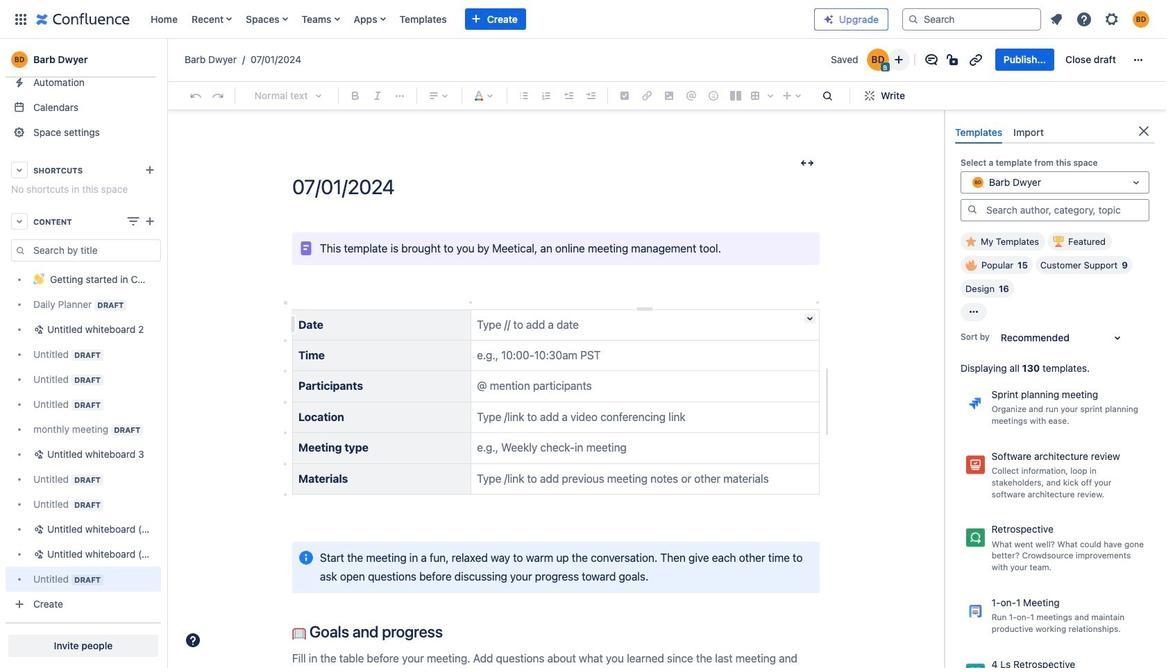 Task type: locate. For each thing, give the bounding box(es) containing it.
0 horizontal spatial list
[[144, 0, 804, 39]]

make page full-width image
[[800, 155, 816, 171]]

change view image
[[125, 213, 142, 230]]

search icon image
[[968, 204, 979, 215]]

highlight table image
[[283, 300, 288, 305]]

star sprint planning meeting image
[[1135, 385, 1152, 402]]

Search author, category, topic field
[[983, 201, 1150, 220]]

search image
[[909, 14, 920, 25]]

find and replace image
[[820, 87, 836, 104]]

Main content area, start typing to enter text. text field
[[281, 233, 830, 669]]

close templates and import image
[[1136, 123, 1153, 139]]

appswitcher icon image
[[13, 11, 29, 27]]

tree
[[6, 267, 161, 593]]

1 horizontal spatial list
[[1045, 7, 1159, 32]]

space element
[[0, 19, 167, 669]]

no restrictions image
[[946, 52, 963, 68]]

Give this page a title text field
[[292, 176, 820, 198]]

settings icon image
[[1104, 11, 1121, 27]]

list formatting group
[[513, 85, 602, 107]]

premium image
[[824, 14, 835, 25]]

confluence image
[[36, 11, 130, 27], [36, 11, 130, 27]]

global element
[[8, 0, 804, 39]]

notification icon image
[[1049, 11, 1066, 27]]

panel info image
[[298, 550, 315, 567]]

show inline comments image
[[924, 52, 940, 68]]

Search by title field
[[29, 241, 160, 260]]

None search field
[[903, 8, 1042, 30]]

group
[[996, 49, 1125, 71]]

panel note image
[[298, 240, 315, 257]]

region
[[6, 240, 161, 618]]

list
[[144, 0, 804, 39], [1045, 7, 1159, 32]]

list for the premium image
[[1045, 7, 1159, 32]]

tab list
[[950, 121, 1156, 144]]

banner
[[0, 0, 1167, 42]]

None text field
[[970, 176, 973, 189]]

your profile and preferences image
[[1134, 11, 1150, 27]]

star retrospective image
[[1135, 520, 1152, 537]]



Task type: describe. For each thing, give the bounding box(es) containing it.
create image
[[142, 213, 158, 230]]

tree inside space element
[[6, 267, 161, 593]]

:goal: image
[[292, 627, 306, 641]]

more image
[[1131, 52, 1148, 68]]

collapse sidebar image
[[151, 35, 182, 85]]

text formatting group
[[345, 85, 411, 107]]

open image
[[1129, 174, 1145, 191]]

list for appswitcher icon
[[144, 0, 804, 39]]

Search field
[[903, 8, 1042, 30]]

add shortcut image
[[142, 162, 158, 179]]

help icon image
[[1077, 11, 1093, 27]]

copy link image
[[968, 52, 985, 68]]

invite to edit image
[[891, 52, 908, 68]]

more categories image
[[966, 304, 983, 320]]

region inside space element
[[6, 240, 161, 618]]



Task type: vqa. For each thing, say whether or not it's contained in the screenshot.
Action item [] icon
no



